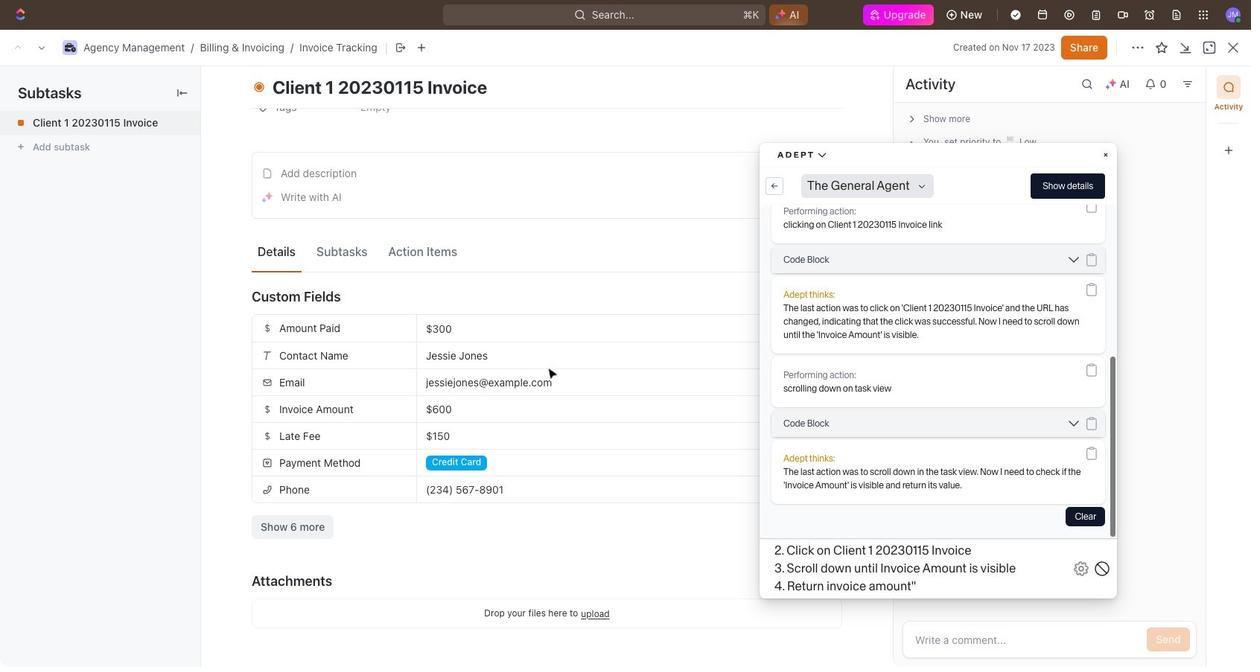 Task type: describe. For each thing, give the bounding box(es) containing it.
Search tasks... text field
[[1093, 131, 1242, 153]]

task sidebar content section
[[890, 66, 1206, 667]]

1 horizontal spatial business time image
[[204, 66, 213, 74]]

0 vertical spatial business time image
[[64, 43, 76, 52]]



Task type: locate. For each thing, give the bounding box(es) containing it.
tree
[[6, 1, 183, 582]]

Set value for Invoice Amount Custom Field text field
[[417, 396, 842, 422]]

Set value for Late Fee Custom Field text field
[[417, 423, 842, 449]]

Set value for Amount Paid Custom Field text field
[[417, 315, 842, 342]]

tree inside sidebar navigation
[[6, 1, 183, 582]]

business time image
[[64, 43, 76, 52], [204, 66, 213, 74]]

custom fields element
[[252, 314, 842, 539]]

1 vertical spatial business time image
[[204, 66, 213, 74]]

sidebar navigation
[[0, 0, 190, 667]]

task sidebar navigation tab list
[[1212, 75, 1245, 162]]

0 horizontal spatial business time image
[[64, 43, 76, 52]]



Task type: vqa. For each thing, say whether or not it's contained in the screenshot.
WEDNESDAY at the right top
no



